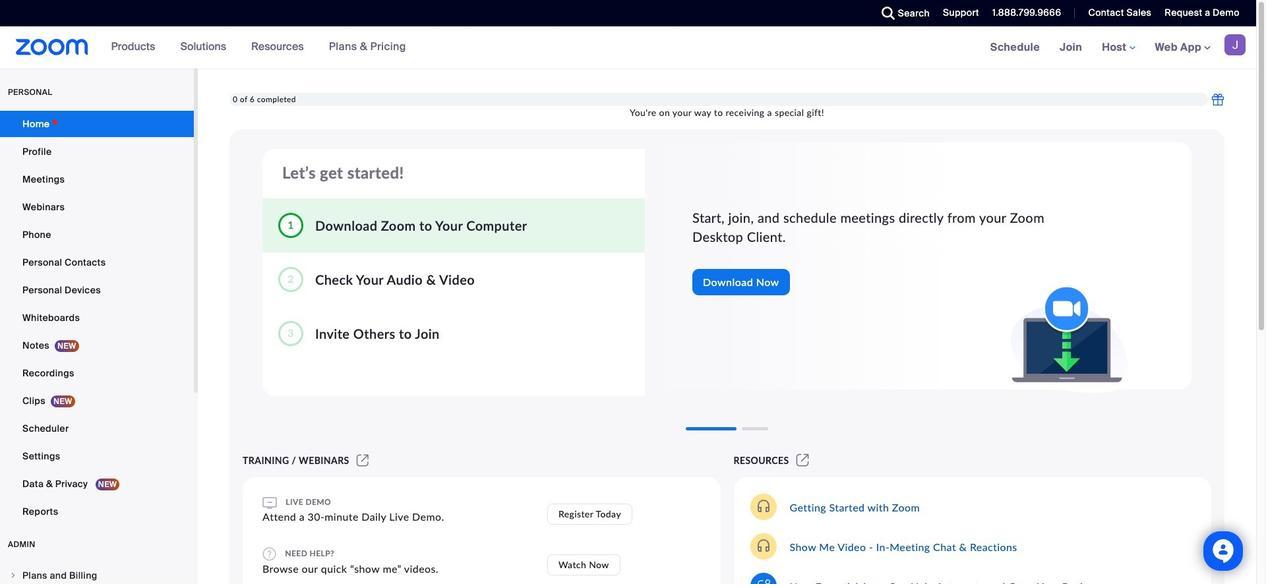 Task type: describe. For each thing, give the bounding box(es) containing it.
zoom logo image
[[16, 39, 88, 55]]

2 window new image from the left
[[794, 455, 811, 466]]

1 window new image from the left
[[355, 455, 371, 466]]

meetings navigation
[[980, 26, 1256, 69]]

product information navigation
[[101, 26, 416, 69]]



Task type: vqa. For each thing, say whether or not it's contained in the screenshot.
with
no



Task type: locate. For each thing, give the bounding box(es) containing it.
right image
[[9, 572, 17, 580]]

menu item
[[0, 563, 194, 584]]

banner
[[0, 26, 1256, 69]]

0 horizontal spatial window new image
[[355, 455, 371, 466]]

profile picture image
[[1225, 34, 1246, 55]]

window new image
[[355, 455, 371, 466], [794, 455, 811, 466]]

personal menu menu
[[0, 111, 194, 526]]

1 horizontal spatial window new image
[[794, 455, 811, 466]]



